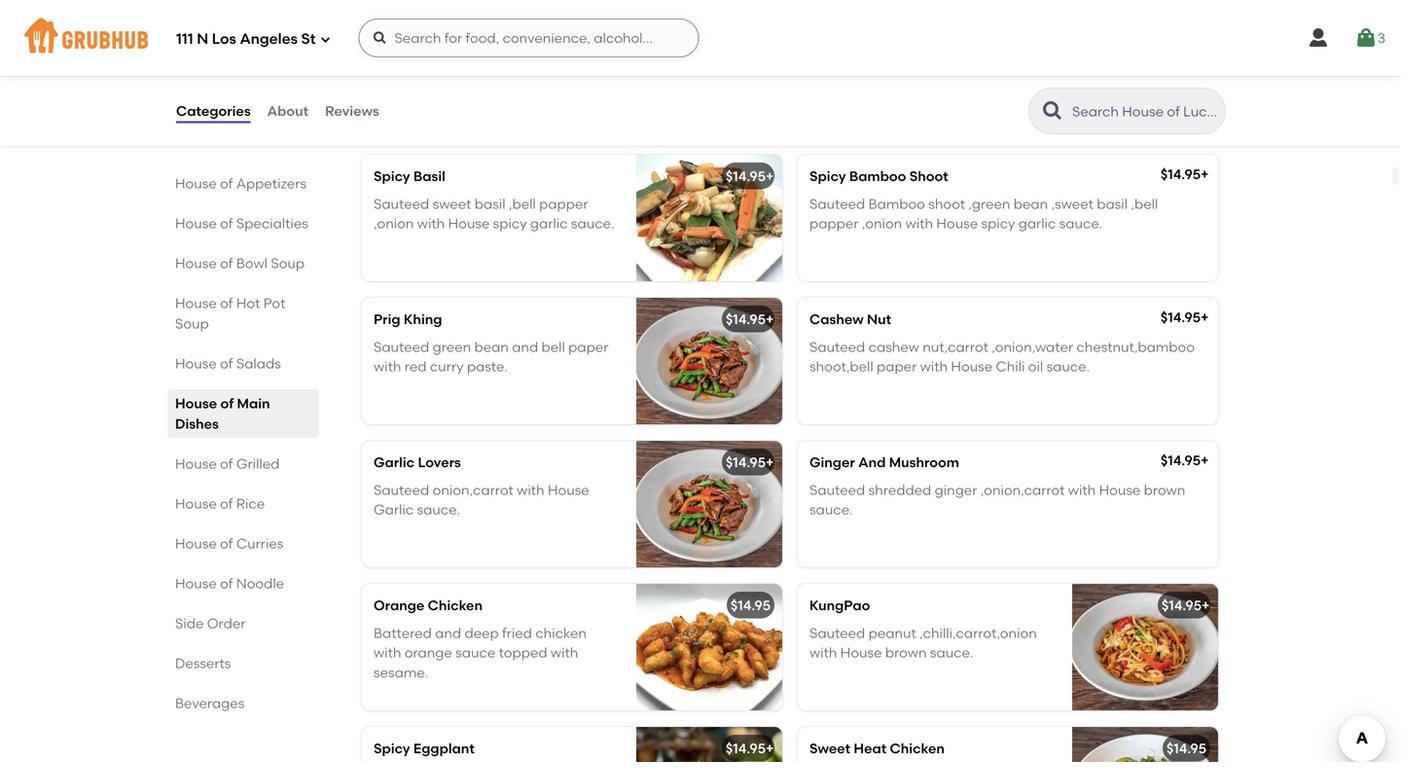 Task type: locate. For each thing, give the bounding box(es) containing it.
1 horizontal spatial soup
[[271, 255, 305, 272]]

of left curries
[[220, 535, 233, 552]]

battered and deep fried chicken with orange sauce topped with sesame.
[[374, 625, 587, 681]]

sauteed down spicy bamboo shoot
[[810, 196, 865, 212]]

garlic inside sauteed onion,carrot with house garlic sauce.
[[374, 501, 414, 518]]

house inside house of specialties tab
[[175, 215, 217, 232]]

1 spicy from the left
[[493, 215, 527, 232]]

Search for food, convenience, alcohol... search field
[[359, 18, 699, 57]]

cashew
[[810, 311, 864, 328]]

0 vertical spatial main
[[453, 88, 504, 113]]

1 garlic from the left
[[530, 215, 568, 232]]

house
[[358, 88, 422, 113], [175, 175, 217, 192], [175, 215, 217, 232], [448, 215, 490, 232], [937, 215, 978, 232], [175, 255, 217, 272], [175, 295, 217, 311], [175, 355, 217, 372], [951, 358, 993, 375], [175, 395, 217, 412], [175, 455, 217, 472], [548, 482, 590, 498], [1099, 482, 1141, 498], [175, 495, 217, 512], [175, 535, 217, 552], [175, 575, 217, 592], [841, 645, 882, 661]]

of left salads
[[220, 355, 233, 372]]

dishes for house of main dishes main dishes come with rice
[[508, 88, 576, 113]]

house inside house of main dishes
[[175, 395, 217, 412]]

sauteed inside sauteed sweet basil ,bell papper ,onion with house spicy garlic sauce.
[[374, 196, 429, 212]]

dishes up house of grilled
[[175, 416, 219, 432]]

of left the hot
[[220, 295, 233, 311]]

with inside sauteed green bean and bell paper with red curry paste.
[[374, 358, 401, 375]]

side order tab
[[175, 613, 311, 634]]

0 vertical spatial garlic
[[374, 454, 415, 471]]

chicken
[[536, 625, 587, 641]]

spicy for spicy basil
[[374, 168, 410, 185]]

sauce. inside sauteed onion,carrot with house garlic sauce.
[[417, 501, 460, 518]]

main
[[453, 88, 504, 113], [358, 116, 386, 130], [237, 395, 270, 412]]

1 horizontal spatial ,onion
[[862, 215, 902, 232]]

1 horizontal spatial basil
[[1097, 196, 1128, 212]]

eggplant
[[414, 740, 475, 757]]

curry
[[430, 358, 464, 375]]

sauteed down ginger
[[810, 482, 865, 498]]

sauteed inside sauteed cashew nut,carrot ,onion,water chestnut,bamboo shoot,bell paper with house chili oil sauce.
[[810, 339, 865, 355]]

0 horizontal spatial ,onion
[[374, 215, 414, 232]]

with right ,onion,carrot
[[1068, 482, 1096, 498]]

,bell inside sauteed sweet basil ,bell papper ,onion with house spicy garlic sauce.
[[509, 196, 536, 212]]

0 horizontal spatial bean
[[474, 339, 509, 355]]

chicken
[[428, 597, 483, 614], [890, 740, 945, 757]]

0 horizontal spatial basil
[[475, 196, 506, 212]]

2 horizontal spatial svg image
[[1307, 26, 1330, 50]]

of up 'come'
[[427, 88, 448, 113]]

side
[[175, 615, 204, 632]]

of inside house of bowl soup "tab"
[[220, 255, 233, 272]]

of left rice
[[220, 495, 233, 512]]

0 vertical spatial brown
[[1144, 482, 1186, 498]]

soup
[[271, 255, 305, 272], [175, 315, 209, 332]]

ginger
[[935, 482, 977, 498]]

1 horizontal spatial papper
[[810, 215, 859, 232]]

0 horizontal spatial svg image
[[320, 34, 331, 45]]

of inside house of specialties tab
[[220, 215, 233, 232]]

of left grilled
[[220, 455, 233, 472]]

2 horizontal spatial dishes
[[508, 88, 576, 113]]

cashew
[[869, 339, 920, 355]]

of inside house of rice tab
[[220, 495, 233, 512]]

sauce.
[[571, 215, 615, 232], [1060, 215, 1103, 232], [1047, 358, 1090, 375], [417, 501, 460, 518], [810, 501, 853, 518], [930, 645, 974, 661]]

sauce. inside sauteed cashew nut,carrot ,onion,water chestnut,bamboo shoot,bell paper with house chili oil sauce.
[[1047, 358, 1090, 375]]

house down nut,carrot
[[951, 358, 993, 375]]

0 vertical spatial and
[[512, 339, 538, 355]]

garlic down garlic lovers
[[374, 501, 414, 518]]

1 vertical spatial paper
[[877, 358, 917, 375]]

with left rice
[[463, 116, 487, 130]]

0 vertical spatial bean
[[1014, 196, 1048, 212]]

with inside sauteed shredded ginger ,onion,carrot with house brown sauce.
[[1068, 482, 1096, 498]]

0 horizontal spatial garlic
[[530, 215, 568, 232]]

sauteed for basil
[[374, 196, 429, 212]]

search icon image
[[1041, 99, 1065, 123]]

paper inside sauteed cashew nut,carrot ,onion,water chestnut,bamboo shoot,bell paper with house chili oil sauce.
[[877, 358, 917, 375]]

house right onion,carrot
[[548, 482, 590, 498]]

of for house of main dishes
[[220, 395, 234, 412]]

main down salads
[[237, 395, 270, 412]]

of inside house of appetizers tab
[[220, 175, 233, 192]]

brown inside sauteed peanut ,chilli,carrot,onion with house brown sauce.
[[886, 645, 927, 661]]

house of curries tab
[[175, 533, 311, 554]]

paste.
[[467, 358, 508, 375]]

house inside sauteed bamboo shoot ,green bean ,sweet basil ,bell papper ,onion with house spicy garlic sauce.
[[937, 215, 978, 232]]

house down peanut
[[841, 645, 882, 661]]

brown
[[1144, 482, 1186, 498], [886, 645, 927, 661]]

and up orange on the left bottom of the page
[[435, 625, 461, 641]]

dishes left 'come'
[[389, 116, 425, 130]]

kungpao image
[[1073, 584, 1218, 711]]

rice
[[236, 495, 265, 512]]

sauteed shredded ginger ,onion,carrot with house brown sauce.
[[810, 482, 1186, 518]]

bamboo for spicy
[[850, 168, 906, 185]]

spicy inside sauteed bamboo shoot ,green bean ,sweet basil ,bell papper ,onion with house spicy garlic sauce.
[[981, 215, 1015, 232]]

2 vertical spatial main
[[237, 395, 270, 412]]

noodle
[[236, 575, 284, 592]]

house down house of rice
[[175, 535, 217, 552]]

1 ,onion from the left
[[374, 215, 414, 232]]

peanut
[[869, 625, 917, 641]]

$14.95 +
[[1161, 166, 1209, 183], [726, 168, 774, 185], [1161, 309, 1209, 326], [726, 311, 774, 328], [1161, 452, 1209, 469], [726, 454, 774, 471], [1162, 597, 1210, 614], [726, 740, 774, 757]]

with down nut,carrot
[[920, 358, 948, 375]]

sweet
[[810, 740, 851, 757]]

1 horizontal spatial and
[[512, 339, 538, 355]]

with
[[463, 116, 487, 130], [417, 215, 445, 232], [906, 215, 933, 232], [374, 358, 401, 375], [920, 358, 948, 375], [517, 482, 545, 498], [1068, 482, 1096, 498], [374, 645, 401, 661], [551, 645, 578, 661], [810, 645, 837, 661]]

main inside house of main dishes
[[237, 395, 270, 412]]

house inside house of curries tab
[[175, 535, 217, 552]]

house inside house of appetizers tab
[[175, 175, 217, 192]]

sauteed down kungpao
[[810, 625, 865, 641]]

2 basil from the left
[[1097, 196, 1128, 212]]

house left bowl
[[175, 255, 217, 272]]

sauteed green bean and bell paper with red curry paste.
[[374, 339, 609, 375]]

and left bell
[[512, 339, 538, 355]]

soup up "house of salads"
[[175, 315, 209, 332]]

,onion inside sauteed bamboo shoot ,green bean ,sweet basil ,bell papper ,onion with house spicy garlic sauce.
[[862, 215, 902, 232]]

basil right sweet
[[475, 196, 506, 212]]

1 vertical spatial and
[[435, 625, 461, 641]]

bean right ,green
[[1014, 196, 1048, 212]]

of for house of salads
[[220, 355, 233, 372]]

1 horizontal spatial dishes
[[389, 116, 425, 130]]

house up the house of specialties
[[175, 175, 217, 192]]

1 vertical spatial soup
[[175, 315, 209, 332]]

bamboo down spicy bamboo shoot
[[869, 196, 925, 212]]

garlic
[[374, 454, 415, 471], [374, 501, 414, 518]]

orange chicken image
[[636, 584, 782, 711]]

sauteed for khing
[[374, 339, 429, 355]]

onion,carrot
[[433, 482, 514, 498]]

0 vertical spatial bamboo
[[850, 168, 906, 185]]

2 vertical spatial dishes
[[175, 416, 219, 432]]

of for house of curries
[[220, 535, 233, 552]]

1 horizontal spatial main
[[358, 116, 386, 130]]

house left the hot
[[175, 295, 217, 311]]

of for house of grilled
[[220, 455, 233, 472]]

house of appetizers tab
[[175, 173, 311, 194]]

cashew nut
[[810, 311, 892, 328]]

of left noodle
[[220, 575, 233, 592]]

sauteed peanut ,chilli,carrot,onion with house brown sauce.
[[810, 625, 1037, 661]]

0 horizontal spatial paper
[[569, 339, 609, 355]]

bamboo inside sauteed bamboo shoot ,green bean ,sweet basil ,bell papper ,onion with house spicy garlic sauce.
[[869, 196, 925, 212]]

0 horizontal spatial brown
[[886, 645, 927, 661]]

order
[[207, 615, 246, 632]]

bean up paste.
[[474, 339, 509, 355]]

with inside sauteed sweet basil ,bell papper ,onion with house spicy garlic sauce.
[[417, 215, 445, 232]]

1 horizontal spatial bean
[[1014, 196, 1048, 212]]

spicy basil
[[374, 168, 446, 185]]

sweet
[[433, 196, 471, 212]]

main for house of main dishes main dishes come with rice
[[453, 88, 504, 113]]

2 ,onion from the left
[[862, 215, 902, 232]]

Search House of Luck Thai BBQ search field
[[1071, 102, 1219, 121]]

house right ,onion,carrot
[[1099, 482, 1141, 498]]

house of noodle tab
[[175, 573, 311, 594]]

1 vertical spatial dishes
[[389, 116, 425, 130]]

soup right bowl
[[271, 255, 305, 272]]

ginger
[[810, 454, 855, 471]]

0 vertical spatial papper
[[539, 196, 588, 212]]

1 horizontal spatial garlic
[[1019, 215, 1056, 232]]

khing
[[404, 311, 442, 328]]

house down sweet
[[448, 215, 490, 232]]

1 vertical spatial brown
[[886, 645, 927, 661]]

of
[[427, 88, 448, 113], [220, 175, 233, 192], [220, 215, 233, 232], [220, 255, 233, 272], [220, 295, 233, 311], [220, 355, 233, 372], [220, 395, 234, 412], [220, 455, 233, 472], [220, 495, 233, 512], [220, 535, 233, 552], [220, 575, 233, 592]]

sauteed inside sauteed bamboo shoot ,green bean ,sweet basil ,bell papper ,onion with house spicy garlic sauce.
[[810, 196, 865, 212]]

with down sweet
[[417, 215, 445, 232]]

main up spicy basil
[[358, 116, 386, 130]]

basil inside sauteed sweet basil ,bell papper ,onion with house spicy garlic sauce.
[[475, 196, 506, 212]]

0 vertical spatial dishes
[[508, 88, 576, 113]]

chicken up deep
[[428, 597, 483, 614]]

chili
[[996, 358, 1025, 375]]

of down "house of salads"
[[220, 395, 234, 412]]

of inside house of salads tab
[[220, 355, 233, 372]]

house of bowl soup tab
[[175, 253, 311, 273]]

2 horizontal spatial main
[[453, 88, 504, 113]]

3
[[1378, 30, 1386, 46]]

,bell right ,sweet
[[1131, 196, 1158, 212]]

angeles
[[240, 30, 298, 48]]

oil
[[1029, 358, 1044, 375]]

sauce. inside sauteed bamboo shoot ,green bean ,sweet basil ,bell papper ,onion with house spicy garlic sauce.
[[1060, 215, 1103, 232]]

0 horizontal spatial soup
[[175, 315, 209, 332]]

bamboo left "shoot"
[[850, 168, 906, 185]]

shredded
[[869, 482, 932, 498]]

of inside house of hot pot soup
[[220, 295, 233, 311]]

house up house of bowl soup
[[175, 215, 217, 232]]

sauce. inside sauteed peanut ,chilli,carrot,onion with house brown sauce.
[[930, 645, 974, 661]]

,onion down spicy bamboo shoot
[[862, 215, 902, 232]]

sauteed inside sauteed green bean and bell paper with red curry paste.
[[374, 339, 429, 355]]

1 vertical spatial main
[[358, 116, 386, 130]]

of inside house of noodle tab
[[220, 575, 233, 592]]

house down "house of salads"
[[175, 395, 217, 412]]

reviews button
[[324, 76, 380, 146]]

paper
[[569, 339, 609, 355], [877, 358, 917, 375]]

sauteed
[[374, 196, 429, 212], [810, 196, 865, 212], [374, 339, 429, 355], [810, 339, 865, 355], [374, 482, 429, 498], [810, 482, 865, 498], [810, 625, 865, 641]]

reviews
[[325, 103, 379, 119]]

chicken right heat
[[890, 740, 945, 757]]

111
[[176, 30, 193, 48]]

1 horizontal spatial chicken
[[890, 740, 945, 757]]

sauteed down garlic lovers
[[374, 482, 429, 498]]

basil right ,sweet
[[1097, 196, 1128, 212]]

1 ,bell from the left
[[509, 196, 536, 212]]

1 basil from the left
[[475, 196, 506, 212]]

house up spicy basil
[[358, 88, 422, 113]]

and inside battered and deep fried chicken with orange sauce topped with sesame.
[[435, 625, 461, 641]]

1 horizontal spatial spicy
[[981, 215, 1015, 232]]

house down the shoot
[[937, 215, 978, 232]]

come
[[428, 116, 461, 130]]

of left bowl
[[220, 255, 233, 272]]

with left the red
[[374, 358, 401, 375]]

with down kungpao
[[810, 645, 837, 661]]

soup inside "tab"
[[271, 255, 305, 272]]

0 vertical spatial paper
[[569, 339, 609, 355]]

with inside house of main dishes main dishes come with rice
[[463, 116, 487, 130]]

soup inside house of hot pot soup
[[175, 315, 209, 332]]

1 vertical spatial bean
[[474, 339, 509, 355]]

2 spicy from the left
[[981, 215, 1015, 232]]

house of bowl soup
[[175, 255, 305, 272]]

1 horizontal spatial ,bell
[[1131, 196, 1158, 212]]

1 horizontal spatial paper
[[877, 358, 917, 375]]

spicy basil image
[[636, 155, 782, 281]]

sauteed for and
[[810, 482, 865, 498]]

house down house of grilled
[[175, 495, 217, 512]]

of inside house of main dishes
[[220, 395, 234, 412]]

garlic
[[530, 215, 568, 232], [1019, 215, 1056, 232]]

house of main dishes tab
[[175, 393, 311, 434]]

1 horizontal spatial brown
[[1144, 482, 1186, 498]]

1 vertical spatial papper
[[810, 215, 859, 232]]

bean
[[1014, 196, 1048, 212], [474, 339, 509, 355]]

2 garlic from the top
[[374, 501, 414, 518]]

garlic left lovers
[[374, 454, 415, 471]]

paper down cashew in the top right of the page
[[877, 358, 917, 375]]

sauteed inside sauteed shredded ginger ,onion,carrot with house brown sauce.
[[810, 482, 865, 498]]

,bell right sweet
[[509, 196, 536, 212]]

with right onion,carrot
[[517, 482, 545, 498]]

spicy bamboo shoot
[[810, 168, 949, 185]]

of up house of bowl soup
[[220, 215, 233, 232]]

desserts
[[175, 655, 231, 672]]

paper right bell
[[569, 339, 609, 355]]

sauce. inside sauteed sweet basil ,bell papper ,onion with house spicy garlic sauce.
[[571, 215, 615, 232]]

garlic lovers image
[[636, 441, 782, 568]]

house of specialties tab
[[175, 213, 311, 234]]

3 button
[[1355, 20, 1386, 55]]

0 horizontal spatial dishes
[[175, 416, 219, 432]]

svg image
[[1307, 26, 1330, 50], [372, 30, 388, 46], [320, 34, 331, 45]]

,onion down spicy basil
[[374, 215, 414, 232]]

house of curries
[[175, 535, 284, 552]]

0 vertical spatial soup
[[271, 255, 305, 272]]

with down the shoot
[[906, 215, 933, 232]]

rice
[[490, 116, 511, 130]]

1 vertical spatial garlic
[[374, 501, 414, 518]]

0 horizontal spatial spicy
[[493, 215, 527, 232]]

sauteed up 'shoot,bell'
[[810, 339, 865, 355]]

house up side
[[175, 575, 217, 592]]

house up house of main dishes
[[175, 355, 217, 372]]

sauteed down spicy basil
[[374, 196, 429, 212]]

+
[[1201, 166, 1209, 183], [766, 168, 774, 185], [1201, 309, 1209, 326], [766, 311, 774, 328], [1201, 452, 1209, 469], [766, 454, 774, 471], [1202, 597, 1210, 614], [766, 740, 774, 757]]

house inside house of grilled tab
[[175, 455, 217, 472]]

of inside house of grilled tab
[[220, 455, 233, 472]]

$14.95
[[1161, 166, 1201, 183], [726, 168, 766, 185], [1161, 309, 1201, 326], [726, 311, 766, 328], [1161, 452, 1201, 469], [726, 454, 766, 471], [731, 597, 771, 614], [1162, 597, 1202, 614], [726, 740, 766, 757], [1167, 740, 1207, 757]]

house up house of rice
[[175, 455, 217, 472]]

0 horizontal spatial papper
[[539, 196, 588, 212]]

prig
[[374, 311, 401, 328]]

sauteed inside sauteed onion,carrot with house garlic sauce.
[[374, 482, 429, 498]]

0 horizontal spatial main
[[237, 395, 270, 412]]

with inside sauteed cashew nut,carrot ,onion,water chestnut,bamboo shoot,bell paper with house chili oil sauce.
[[920, 358, 948, 375]]

0 horizontal spatial and
[[435, 625, 461, 641]]

,onion,carrot
[[981, 482, 1065, 498]]

0 horizontal spatial ,bell
[[509, 196, 536, 212]]

sauteed onion,carrot with house garlic sauce.
[[374, 482, 590, 518]]

dishes inside house of main dishes
[[175, 416, 219, 432]]

2 ,bell from the left
[[1131, 196, 1158, 212]]

of up the house of specialties
[[220, 175, 233, 192]]

1 vertical spatial chicken
[[890, 740, 945, 757]]

house inside sauteed sweet basil ,bell papper ,onion with house spicy garlic sauce.
[[448, 215, 490, 232]]

sauteed up the red
[[374, 339, 429, 355]]

dishes up rice
[[508, 88, 576, 113]]

1 vertical spatial bamboo
[[869, 196, 925, 212]]

main up rice
[[453, 88, 504, 113]]

papper inside sauteed sweet basil ,bell papper ,onion with house spicy garlic sauce.
[[539, 196, 588, 212]]

of inside house of main dishes main dishes come with rice
[[427, 88, 448, 113]]

specialties
[[236, 215, 308, 232]]

0 vertical spatial chicken
[[428, 597, 483, 614]]

chestnut,bamboo
[[1077, 339, 1195, 355]]

of inside house of curries tab
[[220, 535, 233, 552]]

dishes for house of main dishes
[[175, 416, 219, 432]]

2 garlic from the left
[[1019, 215, 1056, 232]]



Task type: describe. For each thing, give the bounding box(es) containing it.
of for house of appetizers
[[220, 175, 233, 192]]

nut
[[867, 311, 892, 328]]

sweet heat chicken image
[[1073, 727, 1218, 762]]

house of salads tab
[[175, 353, 311, 374]]

svg image
[[1355, 26, 1378, 50]]

house inside sauteed peanut ,chilli,carrot,onion with house brown sauce.
[[841, 645, 882, 661]]

red
[[405, 358, 427, 375]]

bamboo for sauteed
[[869, 196, 925, 212]]

main navigation navigation
[[0, 0, 1401, 76]]

house inside house of bowl soup "tab"
[[175, 255, 217, 272]]

nut,carrot
[[923, 339, 989, 355]]

spicy eggplant
[[374, 740, 475, 757]]

with inside sauteed peanut ,chilli,carrot,onion with house brown sauce.
[[810, 645, 837, 661]]

orange
[[374, 597, 425, 614]]

about
[[267, 103, 309, 119]]

sauteed sweet basil ,bell papper ,onion with house spicy garlic sauce.
[[374, 196, 615, 232]]

n
[[197, 30, 208, 48]]

house inside sauteed shredded ginger ,onion,carrot with house brown sauce.
[[1099, 482, 1141, 498]]

0 horizontal spatial chicken
[[428, 597, 483, 614]]

salads
[[236, 355, 281, 372]]

of for house of main dishes main dishes come with rice
[[427, 88, 448, 113]]

house of rice
[[175, 495, 265, 512]]

,green
[[969, 196, 1011, 212]]

house of specialties
[[175, 215, 308, 232]]

,sweet
[[1052, 196, 1094, 212]]

prig khing
[[374, 311, 442, 328]]

sesame.
[[374, 664, 428, 681]]

curries
[[236, 535, 284, 552]]

of for house of noodle
[[220, 575, 233, 592]]

house of appetizers
[[175, 175, 307, 192]]

house of rice tab
[[175, 493, 311, 514]]

house of grilled tab
[[175, 454, 311, 474]]

beverages tab
[[175, 693, 311, 713]]

pot
[[263, 295, 286, 311]]

of for house of rice
[[220, 495, 233, 512]]

sauteed inside sauteed peanut ,chilli,carrot,onion with house brown sauce.
[[810, 625, 865, 641]]

categories button
[[175, 76, 252, 146]]

topped
[[499, 645, 548, 661]]

and
[[858, 454, 886, 471]]

shoot,bell
[[810, 358, 874, 375]]

spicy inside sauteed sweet basil ,bell papper ,onion with house spicy garlic sauce.
[[493, 215, 527, 232]]

111 n los angeles st
[[176, 30, 316, 48]]

house inside house of main dishes main dishes come with rice
[[358, 88, 422, 113]]

categories
[[176, 103, 251, 119]]

st
[[301, 30, 316, 48]]

bean inside sauteed green bean and bell paper with red curry paste.
[[474, 339, 509, 355]]

and inside sauteed green bean and bell paper with red curry paste.
[[512, 339, 538, 355]]

orange chicken
[[374, 597, 483, 614]]

shoot
[[929, 196, 966, 212]]

grilled
[[236, 455, 280, 472]]

heat
[[854, 740, 887, 757]]

,bell inside sauteed bamboo shoot ,green bean ,sweet basil ,bell papper ,onion with house spicy garlic sauce.
[[1131, 196, 1158, 212]]

,onion inside sauteed sweet basil ,bell papper ,onion with house spicy garlic sauce.
[[374, 215, 414, 232]]

mushroom
[[889, 454, 960, 471]]

house inside house of hot pot soup
[[175, 295, 217, 311]]

battered
[[374, 625, 432, 641]]

spicy eggplant image
[[636, 727, 782, 762]]

papper inside sauteed bamboo shoot ,green bean ,sweet basil ,bell papper ,onion with house spicy garlic sauce.
[[810, 215, 859, 232]]

green
[[433, 339, 471, 355]]

sauteed for bamboo
[[810, 196, 865, 212]]

sweet heat chicken
[[810, 740, 945, 757]]

garlic inside sauteed bamboo shoot ,green bean ,sweet basil ,bell papper ,onion with house spicy garlic sauce.
[[1019, 215, 1056, 232]]

prig khing image
[[636, 298, 782, 424]]

bowl
[[236, 255, 268, 272]]

spicy for spicy eggplant
[[374, 740, 410, 757]]

orange
[[405, 645, 452, 661]]

of for house of hot pot soup
[[220, 295, 233, 311]]

house inside sauteed cashew nut,carrot ,onion,water chestnut,bamboo shoot,bell paper with house chili oil sauce.
[[951, 358, 993, 375]]

beverages
[[175, 695, 245, 711]]

bell
[[542, 339, 565, 355]]

lovers
[[418, 454, 461, 471]]

about button
[[266, 76, 310, 146]]

house inside house of salads tab
[[175, 355, 217, 372]]

spicy for spicy bamboo shoot
[[810, 168, 846, 185]]

bean inside sauteed bamboo shoot ,green bean ,sweet basil ,bell papper ,onion with house spicy garlic sauce.
[[1014, 196, 1048, 212]]

side order
[[175, 615, 246, 632]]

sauce
[[456, 645, 496, 661]]

kungpao
[[810, 597, 870, 614]]

house of main dishes main dishes come with rice
[[358, 88, 576, 130]]

house of main dishes
[[175, 395, 270, 432]]

garlic inside sauteed sweet basil ,bell papper ,onion with house spicy garlic sauce.
[[530, 215, 568, 232]]

sauteed for nut
[[810, 339, 865, 355]]

hot
[[236, 295, 260, 311]]

sauteed cashew nut,carrot ,onion,water chestnut,bamboo shoot,bell paper with house chili oil sauce.
[[810, 339, 1195, 375]]

brown inside sauteed shredded ginger ,onion,carrot with house brown sauce.
[[1144, 482, 1186, 498]]

fried
[[502, 625, 532, 641]]

with down chicken
[[551, 645, 578, 661]]

main for house of main dishes
[[237, 395, 270, 412]]

of for house of specialties
[[220, 215, 233, 232]]

house inside house of noodle tab
[[175, 575, 217, 592]]

paper inside sauteed green bean and bell paper with red curry paste.
[[569, 339, 609, 355]]

garlic lovers
[[374, 454, 461, 471]]

,onion,water
[[992, 339, 1074, 355]]

basil
[[414, 168, 446, 185]]

house inside sauteed onion,carrot with house garlic sauce.
[[548, 482, 590, 498]]

ginger and mushroom
[[810, 454, 960, 471]]

with up sesame. at the bottom
[[374, 645, 401, 661]]

appetizers
[[236, 175, 307, 192]]

of for house of bowl soup
[[220, 255, 233, 272]]

desserts tab
[[175, 653, 311, 673]]

,chilli,carrot,onion
[[920, 625, 1037, 641]]

1 horizontal spatial svg image
[[372, 30, 388, 46]]

with inside sauteed onion,carrot with house garlic sauce.
[[517, 482, 545, 498]]

house of hot pot soup tab
[[175, 293, 311, 334]]

sauteed for lovers
[[374, 482, 429, 498]]

1 garlic from the top
[[374, 454, 415, 471]]

deep
[[465, 625, 499, 641]]

basil inside sauteed bamboo shoot ,green bean ,sweet basil ,bell papper ,onion with house spicy garlic sauce.
[[1097, 196, 1128, 212]]

shoot
[[910, 168, 949, 185]]

sauteed bamboo shoot ,green bean ,sweet basil ,bell papper ,onion with house spicy garlic sauce.
[[810, 196, 1158, 232]]

house of grilled
[[175, 455, 280, 472]]

house of hot pot soup
[[175, 295, 286, 332]]

house of salads
[[175, 355, 281, 372]]

los
[[212, 30, 236, 48]]

sauce. inside sauteed shredded ginger ,onion,carrot with house brown sauce.
[[810, 501, 853, 518]]

house inside house of rice tab
[[175, 495, 217, 512]]

with inside sauteed bamboo shoot ,green bean ,sweet basil ,bell papper ,onion with house spicy garlic sauce.
[[906, 215, 933, 232]]



Task type: vqa. For each thing, say whether or not it's contained in the screenshot.
the 'garlic,' inside the Roasted brussel sprouts cooked with bacon, red cabbage, garlic, lemon, Parmigiano Reggiano and chili flakes.
no



